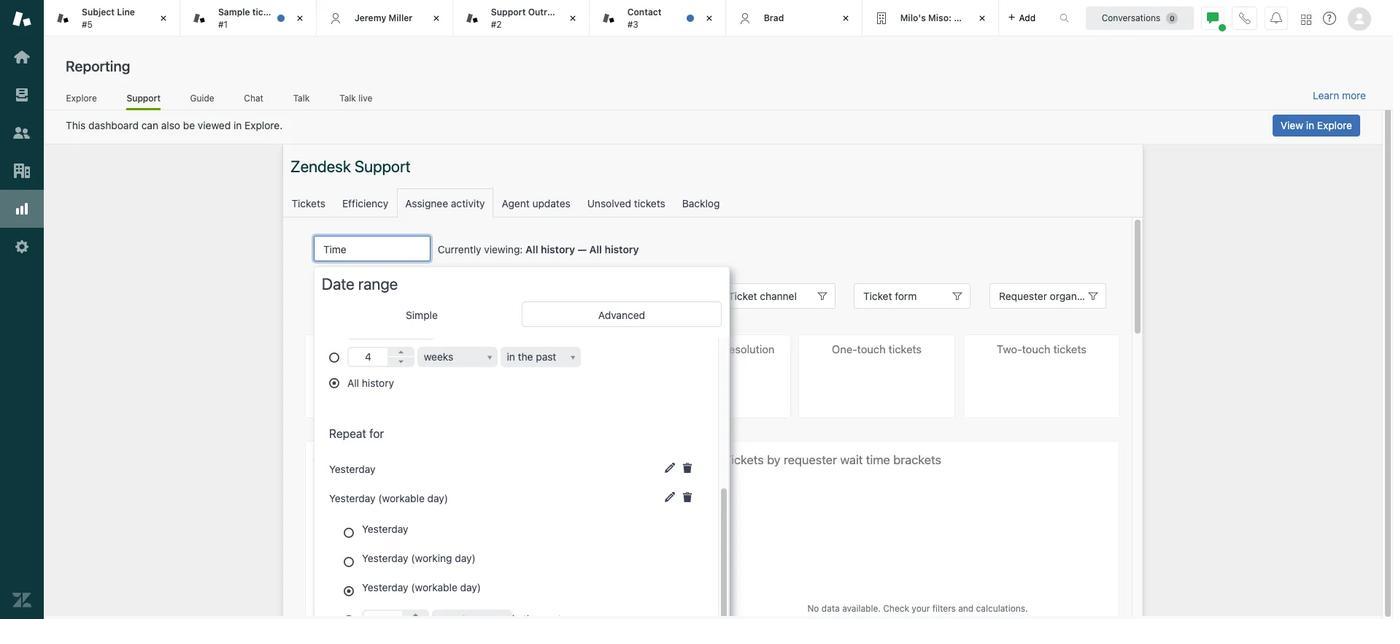 Task type: describe. For each thing, give the bounding box(es) containing it.
explore.
[[245, 119, 283, 131]]

subject line #5
[[82, 7, 135, 30]]

get help image
[[1324, 12, 1337, 25]]

#5
[[82, 19, 93, 30]]

view in explore button
[[1273, 115, 1361, 137]]

talk for talk live
[[340, 92, 356, 103]]

this
[[66, 119, 86, 131]]

notifications image
[[1271, 12, 1283, 24]]

reporting image
[[12, 199, 31, 218]]

can
[[141, 119, 158, 131]]

4 close image from the left
[[702, 11, 717, 26]]

viewed
[[198, 119, 231, 131]]

0 vertical spatial explore
[[66, 92, 97, 103]]

also
[[161, 119, 180, 131]]

contact #3
[[628, 7, 662, 30]]

conversations button
[[1086, 6, 1194, 30]]

talk live
[[340, 92, 373, 103]]

close image for 'brad' tab
[[839, 11, 853, 26]]

#2
[[491, 19, 502, 30]]

add button
[[999, 0, 1045, 36]]

learn more
[[1313, 89, 1367, 101]]

talk for talk
[[293, 92, 310, 103]]

main element
[[0, 0, 44, 619]]

support for support outreach #2
[[491, 7, 526, 18]]

#1 tab
[[180, 0, 317, 37]]

talk link
[[293, 92, 310, 108]]

in inside "view in explore" button
[[1307, 119, 1315, 131]]

line
[[117, 7, 135, 18]]

chat
[[244, 92, 264, 103]]

close image for fourth tab from the left
[[975, 11, 990, 26]]

admin image
[[12, 237, 31, 256]]

explore inside button
[[1318, 119, 1353, 131]]

views image
[[12, 85, 31, 104]]

this dashboard can also be viewed in explore.
[[66, 119, 283, 131]]

4 tab from the left
[[863, 0, 999, 37]]

close image for tab containing subject line
[[156, 11, 171, 26]]

explore link
[[66, 92, 97, 108]]

more
[[1343, 89, 1367, 101]]

tab containing contact
[[590, 0, 726, 37]]

tabs tab list
[[44, 0, 1045, 37]]

miller
[[389, 12, 413, 23]]

brad
[[764, 12, 784, 23]]

close image inside the #1 tab
[[293, 11, 307, 26]]

close image
[[429, 11, 444, 26]]

view
[[1281, 119, 1304, 131]]

guide
[[190, 92, 214, 103]]

support for support
[[127, 92, 161, 103]]

talk live link
[[339, 92, 373, 108]]

contact
[[628, 7, 662, 18]]

jeremy miller
[[355, 12, 413, 23]]

tab containing subject line
[[44, 0, 180, 37]]

subject
[[82, 7, 115, 18]]



Task type: vqa. For each thing, say whether or not it's contained in the screenshot.
Customer
no



Task type: locate. For each thing, give the bounding box(es) containing it.
0 vertical spatial support
[[491, 7, 526, 18]]

2 talk from the left
[[340, 92, 356, 103]]

in
[[234, 119, 242, 131], [1307, 119, 1315, 131]]

5 close image from the left
[[839, 11, 853, 26]]

support
[[491, 7, 526, 18], [127, 92, 161, 103]]

explore up this at top
[[66, 92, 97, 103]]

live
[[359, 92, 373, 103]]

1 in from the left
[[234, 119, 242, 131]]

1 horizontal spatial talk
[[340, 92, 356, 103]]

close image right line at left
[[156, 11, 171, 26]]

zendesk products image
[[1302, 14, 1312, 24]]

support up #2
[[491, 7, 526, 18]]

reporting
[[66, 58, 130, 74]]

0 horizontal spatial talk
[[293, 92, 310, 103]]

view in explore
[[1281, 119, 1353, 131]]

1 vertical spatial explore
[[1318, 119, 1353, 131]]

explore
[[66, 92, 97, 103], [1318, 119, 1353, 131]]

button displays agent's chat status as online. image
[[1208, 12, 1219, 24]]

close image right the brad at the top of page
[[839, 11, 853, 26]]

jeremy
[[355, 12, 386, 23]]

close image for tab containing support outreach
[[566, 11, 580, 26]]

1 horizontal spatial support
[[491, 7, 526, 18]]

1 horizontal spatial in
[[1307, 119, 1315, 131]]

learn
[[1313, 89, 1340, 101]]

brad tab
[[726, 0, 863, 37]]

3 tab from the left
[[590, 0, 726, 37]]

guide link
[[190, 92, 215, 108]]

zendesk image
[[12, 591, 31, 610]]

support link
[[127, 92, 161, 110]]

1 close image from the left
[[156, 11, 171, 26]]

jeremy miller tab
[[317, 0, 453, 37]]

support inside support outreach #2
[[491, 7, 526, 18]]

1 vertical spatial support
[[127, 92, 161, 103]]

conversations
[[1102, 12, 1161, 23]]

6 close image from the left
[[975, 11, 990, 26]]

learn more link
[[1313, 89, 1367, 102]]

1 talk from the left
[[293, 92, 310, 103]]

tab containing support outreach
[[453, 0, 590, 37]]

close image left jeremy
[[293, 11, 307, 26]]

close image right contact #3
[[702, 11, 717, 26]]

#3
[[628, 19, 639, 30]]

0 horizontal spatial support
[[127, 92, 161, 103]]

2 close image from the left
[[293, 11, 307, 26]]

talk
[[293, 92, 310, 103], [340, 92, 356, 103]]

be
[[183, 119, 195, 131]]

0 horizontal spatial explore
[[66, 92, 97, 103]]

close image
[[156, 11, 171, 26], [293, 11, 307, 26], [566, 11, 580, 26], [702, 11, 717, 26], [839, 11, 853, 26], [975, 11, 990, 26]]

customers image
[[12, 123, 31, 142]]

in right 'view'
[[1307, 119, 1315, 131]]

close image left #3 at top
[[566, 11, 580, 26]]

close image inside 'brad' tab
[[839, 11, 853, 26]]

#1
[[218, 19, 228, 30]]

chat link
[[244, 92, 264, 108]]

explore down the learn more link
[[1318, 119, 1353, 131]]

support outreach #2
[[491, 7, 568, 30]]

dashboard
[[88, 119, 139, 131]]

close image left add popup button at the top of page
[[975, 11, 990, 26]]

add
[[1020, 12, 1036, 23]]

zendesk support image
[[12, 9, 31, 28]]

talk left the 'live'
[[340, 92, 356, 103]]

2 tab from the left
[[453, 0, 590, 37]]

in right viewed at the top left of the page
[[234, 119, 242, 131]]

organizations image
[[12, 161, 31, 180]]

2 in from the left
[[1307, 119, 1315, 131]]

1 tab from the left
[[44, 0, 180, 37]]

outreach
[[528, 7, 568, 18]]

support up can
[[127, 92, 161, 103]]

get started image
[[12, 47, 31, 66]]

tab
[[44, 0, 180, 37], [453, 0, 590, 37], [590, 0, 726, 37], [863, 0, 999, 37]]

1 horizontal spatial explore
[[1318, 119, 1353, 131]]

talk right chat
[[293, 92, 310, 103]]

0 horizontal spatial in
[[234, 119, 242, 131]]

3 close image from the left
[[566, 11, 580, 26]]



